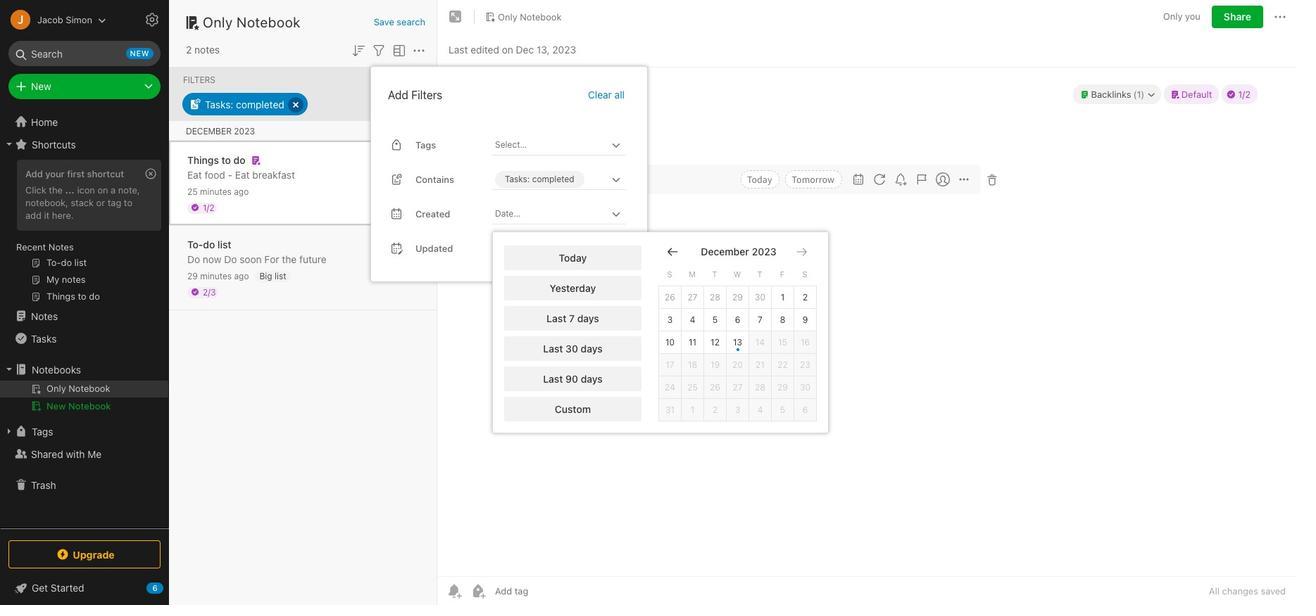 Task type: vqa. For each thing, say whether or not it's contained in the screenshot.
code
no



Task type: describe. For each thing, give the bounding box(es) containing it.
21 button
[[750, 354, 772, 377]]

me
[[88, 448, 102, 460]]

16 button
[[795, 332, 817, 354]]

1 vertical spatial 26 button
[[704, 377, 727, 399]]

edited
[[471, 43, 499, 55]]

Help and Learning task checklist field
[[0, 578, 169, 600]]

simon
[[66, 14, 92, 25]]

now
[[203, 253, 222, 265]]

notebooks
[[32, 364, 81, 376]]

0 vertical spatial tags
[[416, 139, 436, 150]]

big list
[[260, 271, 286, 281]]

1 t from the left
[[713, 269, 718, 279]]

0 vertical spatial 5 button
[[704, 309, 727, 332]]

clear all button
[[587, 86, 626, 103]]

clear
[[588, 89, 612, 101]]

0 vertical spatial more actions image
[[1272, 8, 1289, 25]]

december
[[186, 126, 232, 137]]

to-do list do now do soon for the future
[[187, 238, 327, 265]]

days for last 90 days
[[581, 373, 603, 385]]

12 button
[[704, 332, 727, 354]]

food
[[205, 169, 225, 181]]

15 button
[[772, 332, 795, 354]]

19
[[711, 360, 720, 370]]

18
[[688, 360, 698, 370]]

more actions image inside note list element
[[411, 42, 428, 59]]

5 for the top 5 button
[[713, 315, 718, 325]]

0 vertical spatial 28 button
[[704, 287, 727, 309]]

2 t from the left
[[758, 269, 763, 279]]

the inside "tree"
[[49, 185, 63, 196]]

2023 inside note window element
[[552, 43, 576, 55]]

get started
[[32, 583, 84, 595]]

contains
[[416, 174, 454, 185]]

28 for the rightmost 28 button
[[755, 382, 766, 393]]

more actions field inside note list element
[[411, 41, 428, 59]]

1 horizontal spatial 28 button
[[750, 377, 772, 399]]

0 horizontal spatial 27
[[688, 292, 698, 303]]

0 horizontal spatial 6 button
[[727, 309, 750, 332]]

tasks: completed inside note list element
[[205, 98, 284, 110]]

0 horizontal spatial 26 button
[[659, 287, 682, 309]]

0 horizontal spatial 7
[[569, 313, 575, 325]]

0 vertical spatial 3 button
[[659, 309, 682, 332]]

1 horizontal spatial 30
[[755, 292, 766, 303]]

new notebook
[[46, 401, 111, 412]]

add filters image
[[371, 42, 387, 59]]

13 button
[[727, 332, 750, 354]]

new button
[[8, 74, 161, 99]]

2 vertical spatial 2
[[713, 405, 718, 415]]

new for new
[[31, 80, 51, 92]]

first
[[67, 168, 85, 180]]

shared
[[31, 448, 63, 460]]

updated
[[416, 243, 453, 254]]

new notebook group
[[0, 381, 168, 421]]

2 inside note list element
[[186, 44, 192, 56]]

soon
[[240, 253, 262, 265]]

17 button
[[659, 354, 682, 377]]

1 vertical spatial notes
[[31, 310, 58, 322]]

23 button
[[795, 354, 817, 377]]

home link
[[0, 111, 169, 133]]

big
[[260, 271, 272, 281]]

shortcuts
[[32, 138, 76, 150]]

Account field
[[0, 6, 106, 34]]

saved
[[1261, 586, 1286, 597]]

25 for 25
[[688, 382, 698, 393]]

f
[[780, 269, 785, 279]]

6 inside the help and learning task checklist field
[[152, 584, 158, 593]]

tasks button
[[0, 328, 168, 350]]

only notebook inside note list element
[[203, 14, 301, 30]]

3 for the rightmost 3 button
[[735, 405, 741, 415]]

expand tags image
[[4, 426, 15, 437]]

the inside to-do list do now do soon for the future
[[282, 253, 297, 265]]

14 button
[[750, 332, 772, 354]]

new
[[130, 49, 149, 58]]

1 vertical spatial 4 button
[[750, 399, 772, 422]]

 Date picker field
[[492, 204, 639, 225]]

1 vertical spatial 30
[[566, 343, 578, 355]]

ago for 25 minutes ago
[[234, 186, 249, 197]]

0 horizontal spatial 1
[[691, 405, 695, 415]]

tasks: completed button inside contains field
[[495, 171, 585, 188]]

1 vertical spatial 27 button
[[727, 377, 750, 399]]

all changes saved
[[1209, 586, 1286, 597]]

2023 for december 2023
[[752, 246, 777, 258]]

25 for 25 minutes ago
[[187, 186, 198, 197]]

yesterday
[[550, 282, 596, 294]]

29 for 29 minutes ago
[[187, 271, 198, 281]]

0 vertical spatial 1
[[781, 292, 785, 303]]

1 horizontal spatial 6 button
[[795, 399, 817, 422]]

completed inside note list element
[[236, 98, 284, 110]]

clear all
[[588, 89, 625, 101]]

dec
[[516, 43, 534, 55]]

more actions field inside note window element
[[1272, 6, 1289, 28]]

trash
[[31, 479, 56, 491]]

1 do from the left
[[187, 253, 200, 265]]

tasks: inside note list element
[[205, 98, 233, 110]]

Tags field
[[492, 135, 626, 156]]

0 vertical spatial do
[[234, 154, 246, 166]]

last 7 days
[[547, 313, 599, 325]]

notes
[[194, 44, 220, 56]]

notebook,
[[25, 197, 68, 208]]

7 button
[[750, 309, 772, 332]]

eat food - eat breakfast
[[187, 169, 295, 181]]

2 s from the left
[[803, 269, 808, 279]]

1 horizontal spatial 27
[[733, 382, 743, 393]]

3 for topmost 3 button
[[668, 315, 673, 325]]

last for last edited on dec 13, 2023
[[449, 43, 468, 55]]

0 horizontal spatial 1 button
[[682, 399, 704, 422]]

new notebook button
[[0, 398, 168, 415]]

all
[[1209, 586, 1220, 597]]

...
[[65, 185, 75, 196]]

upgrade button
[[8, 541, 161, 569]]

0 horizontal spatial tasks: completed button
[[182, 93, 308, 116]]

share
[[1224, 11, 1252, 23]]

1 s from the left
[[667, 269, 672, 279]]

changes
[[1223, 586, 1259, 597]]

2 horizontal spatial 6
[[803, 405, 808, 415]]

things
[[187, 154, 219, 166]]

2023 for december 2023
[[234, 126, 255, 137]]

custom
[[555, 404, 591, 415]]

for
[[264, 253, 279, 265]]

25 minutes ago
[[187, 186, 249, 197]]

24
[[665, 382, 676, 393]]

to inside icon on a note, notebook, stack or tag to add it here.
[[124, 197, 132, 208]]

w
[[734, 269, 741, 279]]

note window element
[[437, 0, 1298, 606]]

0 horizontal spatial 29 button
[[727, 287, 750, 309]]

save search
[[374, 16, 426, 27]]

1 vertical spatial 4
[[758, 405, 763, 415]]

it
[[44, 210, 50, 221]]

things to do
[[187, 154, 246, 166]]

share button
[[1212, 6, 1264, 28]]

december 2023
[[701, 246, 777, 258]]

1 horizontal spatial 29 button
[[772, 377, 795, 399]]

22 button
[[772, 354, 795, 377]]

17
[[666, 360, 675, 370]]

13
[[733, 337, 743, 348]]

1 horizontal spatial 5 button
[[772, 399, 795, 422]]

days for last 7 days
[[577, 313, 599, 325]]

only inside note list element
[[203, 14, 233, 30]]

last for last 7 days
[[547, 313, 567, 325]]

created
[[416, 208, 450, 219]]

jacob
[[37, 14, 63, 25]]

click the ...
[[25, 185, 75, 196]]

expand note image
[[447, 8, 464, 25]]

list inside to-do list do now do soon for the future
[[218, 238, 231, 250]]

2/3
[[203, 287, 216, 298]]

icon on a note, notebook, stack or tag to add it here.
[[25, 185, 140, 221]]

tags inside button
[[32, 426, 53, 438]]

click
[[25, 185, 46, 196]]

ago for 29 minutes ago
[[234, 271, 249, 281]]

8
[[780, 315, 786, 325]]

only inside button
[[498, 11, 518, 22]]

add your first shortcut
[[25, 168, 124, 180]]

last edited on dec 13, 2023
[[449, 43, 576, 55]]

2 eat from the left
[[235, 169, 250, 181]]

9 button
[[795, 309, 817, 332]]

0 vertical spatial 4 button
[[682, 309, 704, 332]]

20
[[733, 360, 743, 370]]



Task type: locate. For each thing, give the bounding box(es) containing it.
completed down tags field
[[532, 174, 575, 184]]

only notebook up notes
[[203, 14, 301, 30]]

tasks: inside contains field
[[505, 174, 530, 184]]

0 vertical spatial 6
[[735, 315, 741, 325]]

29 for leftmost 29 button
[[733, 292, 743, 303]]

ago
[[234, 186, 249, 197], [234, 271, 249, 281]]

tasks: up date…
[[505, 174, 530, 184]]

1 horizontal spatial 2023
[[552, 43, 576, 55]]

m
[[689, 269, 696, 279]]

add down view options "field"
[[388, 89, 409, 101]]

1 horizontal spatial 2 button
[[795, 287, 817, 309]]

2023 right december in the top left of the page
[[234, 126, 255, 137]]

to up the -
[[222, 154, 231, 166]]

1 vertical spatial 5 button
[[772, 399, 795, 422]]

icon
[[77, 185, 95, 196]]

0 horizontal spatial tasks:
[[205, 98, 233, 110]]

26 up 10
[[665, 292, 676, 303]]

2 horizontal spatial 2023
[[752, 246, 777, 258]]

notes link
[[0, 305, 168, 328]]

new up home
[[31, 80, 51, 92]]

2 horizontal spatial only
[[1164, 11, 1183, 22]]

1 horizontal spatial 7
[[758, 315, 763, 325]]

new down notebooks
[[46, 401, 66, 412]]

group
[[0, 156, 168, 311]]

29 button down the w on the right top of the page
[[727, 287, 750, 309]]

december
[[701, 246, 749, 258]]

0 vertical spatial completed
[[236, 98, 284, 110]]

started
[[51, 583, 84, 595]]

0 horizontal spatial more actions image
[[411, 42, 428, 59]]

Contains field
[[492, 170, 626, 190]]

new inside popup button
[[31, 80, 51, 92]]

2 minutes from the top
[[200, 271, 232, 281]]

add
[[25, 210, 42, 221]]

s
[[667, 269, 672, 279], [803, 269, 808, 279]]

28 up 12
[[710, 292, 721, 303]]

new for new notebook
[[46, 401, 66, 412]]

11
[[689, 337, 697, 348]]

25 button
[[682, 377, 704, 399]]

1/2
[[203, 203, 214, 213]]

the
[[49, 185, 63, 196], [282, 253, 297, 265]]

1 horizontal spatial only
[[498, 11, 518, 22]]

1 horizontal spatial filters
[[412, 89, 443, 101]]

0 vertical spatial 4
[[690, 315, 696, 325]]

t right m
[[713, 269, 718, 279]]

2023 right the 13,
[[552, 43, 576, 55]]

1 horizontal spatial 30 button
[[795, 377, 817, 399]]

29 for the right 29 button
[[778, 382, 788, 393]]

2 notes
[[186, 44, 220, 56]]

on inside icon on a note, notebook, stack or tag to add it here.
[[98, 185, 108, 196]]

only notebook
[[498, 11, 562, 22], [203, 14, 301, 30]]

0 horizontal spatial 30 button
[[750, 287, 772, 309]]

completed
[[236, 98, 284, 110], [532, 174, 575, 184]]

1 horizontal spatial 25
[[688, 382, 698, 393]]

1 horizontal spatial 5
[[780, 405, 786, 415]]

1 horizontal spatial 27 button
[[727, 377, 750, 399]]

5 for rightmost 5 button
[[780, 405, 786, 415]]

minutes for 29
[[200, 271, 232, 281]]

2023 right december
[[752, 246, 777, 258]]

group containing add your first shortcut
[[0, 156, 168, 311]]

27 down m
[[688, 292, 698, 303]]

25 inside note list element
[[187, 186, 198, 197]]

4 button up 11 on the right bottom
[[682, 309, 704, 332]]

tasks: completed button
[[182, 93, 308, 116], [495, 171, 585, 188]]

0 vertical spatial days
[[577, 313, 599, 325]]

29
[[187, 271, 198, 281], [733, 292, 743, 303], [778, 382, 788, 393]]

1 ago from the top
[[234, 186, 249, 197]]

-
[[228, 169, 232, 181]]

6 left click to collapse icon
[[152, 584, 158, 593]]

add for add filters
[[388, 89, 409, 101]]

27 button down m
[[682, 287, 704, 309]]

on inside note window element
[[502, 43, 513, 55]]

tasks:
[[205, 98, 233, 110], [505, 174, 530, 184]]

shared with me link
[[0, 443, 168, 466]]

0 horizontal spatial tasks: completed
[[205, 98, 284, 110]]

26 button
[[659, 287, 682, 309], [704, 377, 727, 399]]

last up last 30 days
[[547, 313, 567, 325]]

 input text field inside tags field
[[494, 135, 608, 155]]

1 vertical spatial new
[[46, 401, 66, 412]]

23
[[800, 360, 811, 370]]

2 right "31" button
[[713, 405, 718, 415]]

get
[[32, 583, 48, 595]]

0 vertical spatial 30
[[755, 292, 766, 303]]

14
[[756, 337, 765, 348]]

note,
[[118, 185, 140, 196]]

2 button down 19 button
[[704, 399, 727, 422]]

1 horizontal spatial the
[[282, 253, 297, 265]]

28 button up 12
[[704, 287, 727, 309]]

1 vertical spatial 26
[[710, 382, 721, 393]]

1 vertical spatial tasks: completed button
[[495, 171, 585, 188]]

s right f
[[803, 269, 808, 279]]

do inside to-do list do now do soon for the future
[[203, 238, 215, 250]]

1 horizontal spatial more actions field
[[1272, 6, 1289, 28]]

tag
[[108, 197, 121, 208]]

26
[[665, 292, 676, 303], [710, 382, 721, 393]]

1 horizontal spatial eat
[[235, 169, 250, 181]]

0 horizontal spatial 26
[[665, 292, 676, 303]]

0 vertical spatial  input text field
[[494, 135, 608, 155]]

3 up 10
[[668, 315, 673, 325]]

add filters
[[388, 89, 443, 101]]

last 30 days
[[543, 343, 603, 355]]

1 horizontal spatial on
[[502, 43, 513, 55]]

2 ago from the top
[[234, 271, 249, 281]]

1 vertical spatial 29 button
[[772, 377, 795, 399]]

only notebook inside button
[[498, 11, 562, 22]]

notebook for new notebook button
[[68, 401, 111, 412]]

6 button
[[727, 309, 750, 332], [795, 399, 817, 422]]

0 vertical spatial tasks: completed
[[205, 98, 284, 110]]

eat right the -
[[235, 169, 250, 181]]

your
[[45, 168, 65, 180]]

 input text field inside contains field
[[586, 170, 608, 189]]

ago down soon
[[234, 271, 249, 281]]

0 vertical spatial 2023
[[552, 43, 576, 55]]

1 right "31" button
[[691, 405, 695, 415]]

1 vertical spatial to
[[124, 197, 132, 208]]

27
[[688, 292, 698, 303], [733, 382, 743, 393]]

2 horizontal spatial notebook
[[520, 11, 562, 22]]

last inside note window element
[[449, 43, 468, 55]]

list
[[218, 238, 231, 250], [275, 271, 286, 281]]

last for last 30 days
[[543, 343, 563, 355]]

to inside note list element
[[222, 154, 231, 166]]

notes up tasks
[[31, 310, 58, 322]]

last for last 90 days
[[543, 373, 563, 385]]

add up click at left
[[25, 168, 43, 180]]

1 eat from the left
[[187, 169, 202, 181]]

2023 field
[[749, 245, 777, 259]]

t down 2023 field
[[758, 269, 763, 279]]

click to collapse image
[[164, 580, 174, 597]]

completed up december 2023
[[236, 98, 284, 110]]

December field
[[698, 245, 749, 259]]

6 button up the 13
[[727, 309, 750, 332]]

1 horizontal spatial 1 button
[[772, 287, 795, 309]]

days
[[577, 313, 599, 325], [581, 343, 603, 355], [581, 373, 603, 385]]

do down to-
[[187, 253, 200, 265]]

only up notes
[[203, 14, 233, 30]]

26 button up 10
[[659, 287, 682, 309]]

View options field
[[387, 41, 408, 59]]

do
[[187, 253, 200, 265], [224, 253, 237, 265]]

0 horizontal spatial 28 button
[[704, 287, 727, 309]]

to
[[222, 154, 231, 166], [124, 197, 132, 208]]

1 vertical spatial completed
[[532, 174, 575, 184]]

2 up 9
[[803, 292, 808, 303]]

last 90 days
[[543, 373, 603, 385]]

do up now
[[203, 238, 215, 250]]

notebooks link
[[0, 359, 168, 381]]

0 horizontal spatial tags
[[32, 426, 53, 438]]

1 vertical spatial 2023
[[234, 126, 255, 137]]

tasks: up december 2023
[[205, 98, 233, 110]]

15
[[778, 337, 788, 348]]

Search text field
[[18, 41, 151, 66]]

0 horizontal spatial 25
[[187, 186, 198, 197]]

30 up 90
[[566, 343, 578, 355]]

7 up last 30 days
[[569, 313, 575, 325]]

with
[[66, 448, 85, 460]]

26 right 25 button
[[710, 382, 721, 393]]

29 minutes ago
[[187, 271, 249, 281]]

1 vertical spatial 2
[[803, 292, 808, 303]]

tasks: completed up december 2023
[[205, 98, 284, 110]]

2023
[[552, 43, 576, 55], [234, 126, 255, 137], [752, 246, 777, 258]]

search
[[397, 16, 426, 27]]

2 vertical spatial 2023
[[752, 246, 777, 258]]

0 vertical spatial 5
[[713, 315, 718, 325]]

tags up contains
[[416, 139, 436, 150]]

0 vertical spatial 26
[[665, 292, 676, 303]]

2 horizontal spatial 30
[[800, 382, 811, 393]]

1 vertical spatial 30 button
[[795, 377, 817, 399]]

completed inside contains field
[[532, 174, 575, 184]]

more actions field right share button
[[1272, 6, 1289, 28]]

0 vertical spatial to
[[222, 154, 231, 166]]

1 horizontal spatial 3
[[735, 405, 741, 415]]

notes
[[49, 242, 74, 253], [31, 310, 58, 322]]

notebook
[[520, 11, 562, 22], [237, 14, 301, 30], [68, 401, 111, 412]]

more actions field right view options "field"
[[411, 41, 428, 59]]

future
[[299, 253, 327, 265]]

home
[[31, 116, 58, 128]]

breakfast
[[252, 169, 295, 181]]

recent
[[16, 242, 46, 253]]

1 horizontal spatial list
[[275, 271, 286, 281]]

add tag image
[[470, 583, 487, 600]]

shared with me
[[31, 448, 102, 460]]

1 vertical spatial more actions field
[[411, 41, 428, 59]]

26 button down 19
[[704, 377, 727, 399]]

3 down 20 button
[[735, 405, 741, 415]]

new search field
[[18, 41, 154, 66]]

only notebook up dec
[[498, 11, 562, 22]]

9
[[803, 315, 808, 325]]

0 vertical spatial on
[[502, 43, 513, 55]]

1 horizontal spatial tasks: completed
[[505, 174, 575, 184]]

1 horizontal spatial 26
[[710, 382, 721, 393]]

eat down the things
[[187, 169, 202, 181]]

11 button
[[682, 332, 704, 354]]

0 horizontal spatial t
[[713, 269, 718, 279]]

1 minutes from the top
[[200, 186, 232, 197]]

27 button down 20
[[727, 377, 750, 399]]

minutes for 25
[[200, 186, 232, 197]]

1 horizontal spatial 3 button
[[727, 399, 750, 422]]

28 button
[[704, 287, 727, 309], [750, 377, 772, 399]]

29 down the w on the right top of the page
[[733, 292, 743, 303]]

today
[[559, 252, 587, 264]]

the left ...
[[49, 185, 63, 196]]

0 vertical spatial list
[[218, 238, 231, 250]]

1 button up 8
[[772, 287, 795, 309]]

only notebook button
[[480, 7, 567, 27]]

on left dec
[[502, 43, 513, 55]]

1 up 8
[[781, 292, 785, 303]]

1 horizontal spatial 1
[[781, 292, 785, 303]]

Sort options field
[[350, 41, 367, 59]]

30 button
[[750, 287, 772, 309], [795, 377, 817, 399]]

1 horizontal spatial s
[[803, 269, 808, 279]]

cell
[[0, 381, 168, 398]]

 input text field up date picker field at top
[[586, 170, 608, 189]]

notebook inside note list element
[[237, 14, 301, 30]]

28
[[710, 292, 721, 303], [755, 382, 766, 393]]

1 vertical spatial on
[[98, 185, 108, 196]]

filters inside note list element
[[183, 75, 216, 85]]

1 horizontal spatial tasks:
[[505, 174, 530, 184]]

0 vertical spatial 2 button
[[795, 287, 817, 309]]

0 horizontal spatial only
[[203, 14, 233, 30]]

5 up 12
[[713, 315, 718, 325]]

list up now
[[218, 238, 231, 250]]

24 button
[[659, 377, 682, 399]]

on left a
[[98, 185, 108, 196]]

tasks: completed button down tags field
[[495, 171, 585, 188]]

do up eat food - eat breakfast
[[234, 154, 246, 166]]

0 vertical spatial 29 button
[[727, 287, 750, 309]]

2
[[186, 44, 192, 56], [803, 292, 808, 303], [713, 405, 718, 415]]

1 horizontal spatial only notebook
[[498, 11, 562, 22]]

note list element
[[169, 0, 437, 606]]

29 button
[[727, 287, 750, 309], [772, 377, 795, 399]]

days up last 90 days
[[581, 343, 603, 355]]

date…
[[495, 208, 521, 219]]

more actions image
[[1272, 8, 1289, 25], [411, 42, 428, 59]]

days down yesterday
[[577, 313, 599, 325]]

0 vertical spatial 25
[[187, 186, 198, 197]]

0 vertical spatial 28
[[710, 292, 721, 303]]

6 button down "23" button
[[795, 399, 817, 422]]

90
[[566, 373, 578, 385]]

0 horizontal spatial s
[[667, 269, 672, 279]]

list right big
[[275, 271, 286, 281]]

25 down the things
[[187, 186, 198, 197]]

4 down 21 button
[[758, 405, 763, 415]]

7 inside button
[[758, 315, 763, 325]]

expand notebooks image
[[4, 364, 15, 375]]

More actions field
[[1272, 6, 1289, 28], [411, 41, 428, 59]]

20 button
[[727, 354, 750, 377]]

5 button down 22 button
[[772, 399, 795, 422]]

29 inside note list element
[[187, 271, 198, 281]]

Note Editor text field
[[437, 68, 1298, 577]]

13,
[[537, 43, 550, 55]]

to down note,
[[124, 197, 132, 208]]

tasks: completed button up december 2023
[[182, 93, 308, 116]]

6 up the 13
[[735, 315, 741, 325]]

only you
[[1164, 11, 1201, 22]]

2023 inside note list element
[[234, 126, 255, 137]]

0 vertical spatial 27
[[688, 292, 698, 303]]

0 vertical spatial 30 button
[[750, 287, 772, 309]]

29 down 22 button
[[778, 382, 788, 393]]

tree
[[0, 111, 169, 528]]

2 left notes
[[186, 44, 192, 56]]

Add tag field
[[494, 585, 600, 598]]

0 vertical spatial 27 button
[[682, 287, 704, 309]]

1 vertical spatial filters
[[412, 89, 443, 101]]

28 down 21 button
[[755, 382, 766, 393]]

new
[[31, 80, 51, 92], [46, 401, 66, 412]]

1 horizontal spatial more actions image
[[1272, 8, 1289, 25]]

0 vertical spatial ago
[[234, 186, 249, 197]]

tree containing home
[[0, 111, 169, 528]]

days right 90
[[581, 373, 603, 385]]

new inside button
[[46, 401, 66, 412]]

1 horizontal spatial 6
[[735, 315, 741, 325]]

notebook inside note window element
[[520, 11, 562, 22]]

1 horizontal spatial t
[[758, 269, 763, 279]]

minutes down now
[[200, 271, 232, 281]]

notebook for only notebook button
[[520, 11, 562, 22]]

28 for the top 28 button
[[710, 292, 721, 303]]

days for last 30 days
[[581, 343, 603, 355]]

add for add your first shortcut
[[25, 168, 43, 180]]

settings image
[[144, 11, 161, 28]]

1 horizontal spatial completed
[[532, 174, 575, 184]]

0 horizontal spatial completed
[[236, 98, 284, 110]]

upgrade
[[73, 549, 115, 561]]

28 button down 21
[[750, 377, 772, 399]]

only left the you
[[1164, 11, 1183, 22]]

25 right 24 button
[[688, 382, 698, 393]]

27 down 20 button
[[733, 382, 743, 393]]

30 down "23" button
[[800, 382, 811, 393]]

2 do from the left
[[224, 253, 237, 265]]

1 vertical spatial 3 button
[[727, 399, 750, 422]]

s left m
[[667, 269, 672, 279]]

more actions image right view options "field"
[[411, 42, 428, 59]]

1 button right 31
[[682, 399, 704, 422]]

30 up '7' button in the bottom of the page
[[755, 292, 766, 303]]

do right now
[[224, 253, 237, 265]]

here.
[[52, 210, 74, 221]]

last left edited
[[449, 43, 468, 55]]

1 vertical spatial 6 button
[[795, 399, 817, 422]]

december 2023
[[186, 126, 255, 137]]

0 vertical spatial 6 button
[[727, 309, 750, 332]]

tasks: completed inside contains field
[[505, 174, 575, 184]]

 input text field
[[494, 135, 608, 155], [586, 170, 608, 189]]

add a reminder image
[[446, 583, 463, 600]]

3 button
[[659, 309, 682, 332], [727, 399, 750, 422]]

Add filters field
[[371, 41, 387, 59]]

last down last 7 days
[[543, 343, 563, 355]]

22
[[778, 360, 788, 370]]

7
[[569, 313, 575, 325], [758, 315, 763, 325]]

0 horizontal spatial 28
[[710, 292, 721, 303]]

the right for
[[282, 253, 297, 265]]

29 down to-
[[187, 271, 198, 281]]

notes right recent
[[49, 242, 74, 253]]

4 up 11 on the right bottom
[[690, 315, 696, 325]]

1 horizontal spatial tasks: completed button
[[495, 171, 585, 188]]

7 left 8
[[758, 315, 763, 325]]

minutes down the food
[[200, 186, 232, 197]]

25 inside 25 button
[[688, 382, 698, 393]]

27 button
[[682, 287, 704, 309], [727, 377, 750, 399]]

0 vertical spatial notes
[[49, 242, 74, 253]]

filters
[[183, 75, 216, 85], [412, 89, 443, 101]]

6 down "23" button
[[803, 405, 808, 415]]

only up last edited on dec 13, 2023
[[498, 11, 518, 22]]

8 button
[[772, 309, 795, 332]]

to-
[[187, 238, 203, 250]]

notebook inside group
[[68, 401, 111, 412]]

5 down 22 button
[[780, 405, 786, 415]]

0 horizontal spatial more actions field
[[411, 41, 428, 59]]

3 button up 10
[[659, 309, 682, 332]]

5 button up 12
[[704, 309, 727, 332]]

t
[[713, 269, 718, 279], [758, 269, 763, 279]]

0 horizontal spatial 4
[[690, 315, 696, 325]]

0 horizontal spatial only notebook
[[203, 14, 301, 30]]

1 vertical spatial 2 button
[[704, 399, 727, 422]]

tasks: completed down tags field
[[505, 174, 575, 184]]



